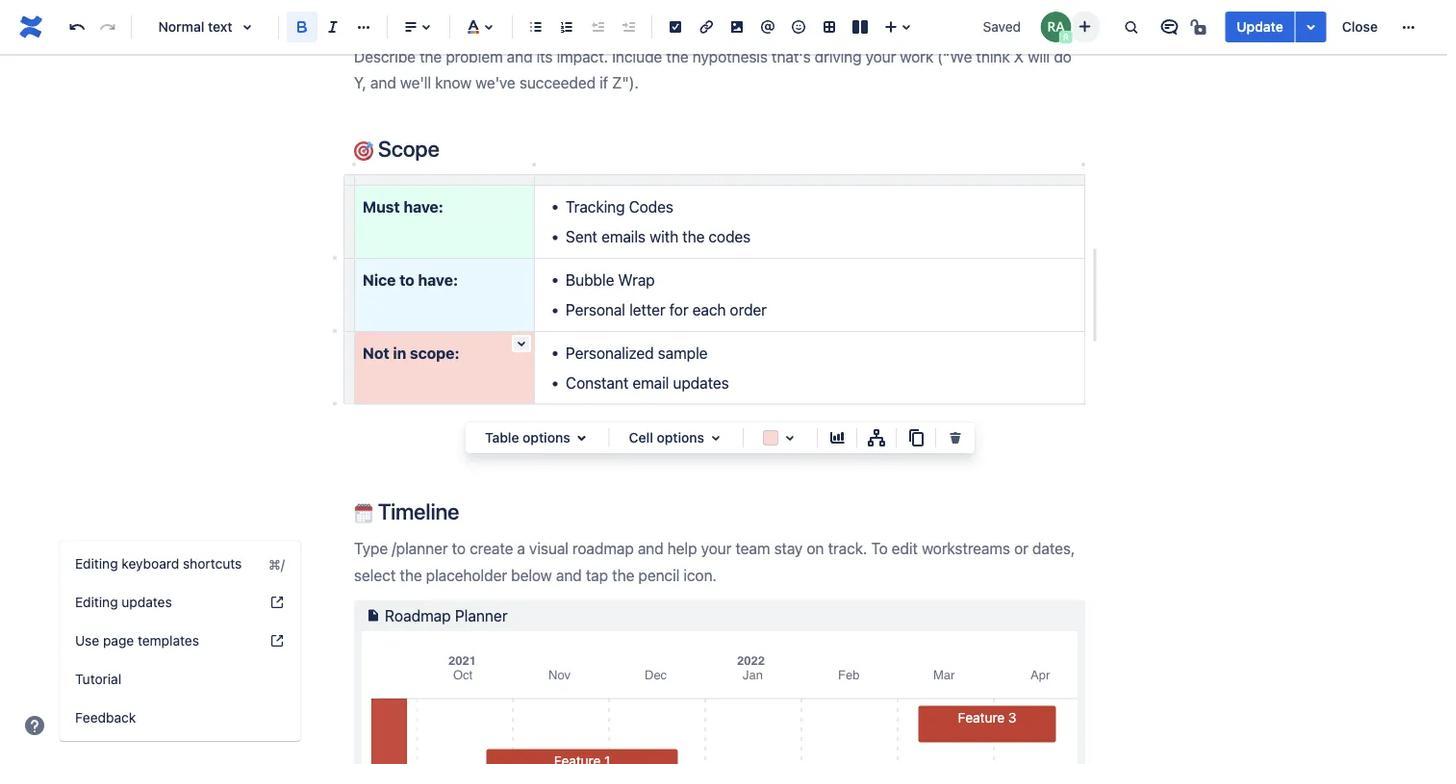 Task type: vqa. For each thing, say whether or not it's contained in the screenshot.
first My first space link from the right's My first space
no



Task type: describe. For each thing, give the bounding box(es) containing it.
tutorial
[[75, 671, 121, 687]]

shortcuts
[[183, 556, 242, 572]]

confluence image
[[15, 12, 46, 42]]

templates
[[138, 633, 199, 649]]

bubble wrap
[[566, 270, 655, 289]]

planner
[[455, 606, 508, 625]]

expand dropdown menu image for table options
[[570, 426, 593, 449]]

tracking codes
[[566, 197, 674, 216]]

not in scope:
[[363, 343, 460, 362]]

normal text
[[158, 19, 232, 35]]

personalized
[[566, 343, 654, 362]]

editing keyboard shortcuts
[[75, 556, 242, 572]]

mention image
[[756, 15, 780, 38]]

order
[[730, 301, 767, 319]]

more image
[[1397, 15, 1421, 38]]

editing updates link
[[60, 583, 300, 622]]

email
[[633, 374, 669, 392]]

copy image
[[905, 426, 928, 449]]

options for table options
[[523, 430, 570, 446]]

0 vertical spatial have:
[[404, 197, 444, 216]]

align left image
[[399, 15, 423, 38]]

expand dropdown menu image for cell options
[[704, 426, 728, 449]]

:dart: image
[[354, 141, 373, 161]]

undo ⌘z image
[[65, 15, 89, 38]]

use
[[75, 633, 99, 649]]

personal
[[566, 301, 626, 319]]

editing for editing keyboard shortcuts
[[75, 556, 118, 572]]

scope
[[373, 135, 439, 161]]

roadmap
[[385, 606, 451, 625]]

update
[[1237, 19, 1284, 35]]

keyboard
[[122, 556, 179, 572]]

invite to edit image
[[1073, 15, 1097, 38]]

indent tab image
[[617, 15, 640, 38]]

must
[[363, 197, 400, 216]]

normal text button
[[140, 6, 270, 48]]

italic ⌘i image
[[321, 15, 345, 38]]

:dart: image
[[354, 141, 373, 161]]

bubble
[[566, 270, 614, 289]]

personalized sample
[[566, 343, 708, 362]]

find and replace image
[[1120, 15, 1143, 38]]

bold ⌘b image
[[291, 15, 314, 38]]

update button
[[1225, 12, 1295, 42]]

cell background image
[[779, 426, 802, 449]]

numbered list ⌘⇧7 image
[[555, 15, 578, 38]]

use page templates link
[[60, 622, 300, 660]]

wrap
[[618, 270, 655, 289]]

editing for editing updates
[[75, 594, 118, 610]]

adjust update settings image
[[1300, 15, 1323, 38]]

redo ⌘⇧z image
[[96, 15, 119, 38]]

scope:
[[410, 343, 460, 362]]

emoji image
[[787, 15, 810, 38]]

text
[[208, 19, 232, 35]]

cell options
[[629, 430, 704, 446]]

help image for editing updates
[[269, 595, 285, 610]]

table options
[[485, 430, 570, 446]]

layouts image
[[849, 15, 872, 38]]

remove image
[[944, 426, 967, 449]]

codes
[[629, 197, 674, 216]]

chart image
[[826, 426, 849, 449]]

nice
[[363, 270, 396, 289]]

tracking
[[566, 197, 625, 216]]

tutorial button
[[60, 660, 300, 699]]



Task type: locate. For each thing, give the bounding box(es) containing it.
editing up use
[[75, 594, 118, 610]]

1 vertical spatial have:
[[418, 270, 458, 289]]

action item image
[[664, 15, 687, 38]]

1 vertical spatial editing
[[75, 594, 118, 610]]

cell
[[629, 430, 653, 446]]

updates inside editable content 'region'
[[673, 374, 729, 392]]

codes
[[709, 228, 751, 246]]

add image, video, or file image
[[726, 15, 749, 38]]

⌘/
[[269, 556, 285, 572]]

expand dropdown menu image left cell background icon
[[704, 426, 728, 449]]

1 editing from the top
[[75, 556, 118, 572]]

constant email updates
[[566, 374, 729, 392]]

1 horizontal spatial updates
[[673, 374, 729, 392]]

options right cell
[[657, 430, 704, 446]]

timeline
[[373, 498, 459, 524]]

close button
[[1331, 12, 1390, 42]]

with
[[650, 228, 679, 246]]

have:
[[404, 197, 444, 216], [418, 270, 458, 289]]

emails
[[602, 228, 646, 246]]

constant
[[566, 374, 629, 392]]

2 help image from the top
[[269, 633, 285, 649]]

expand dropdown menu image down constant on the left of the page
[[570, 426, 593, 449]]

0 horizontal spatial expand dropdown menu image
[[570, 426, 593, 449]]

updates down sample
[[673, 374, 729, 392]]

feedback
[[75, 710, 136, 726]]

expand dropdown menu image
[[570, 426, 593, 449], [704, 426, 728, 449]]

roadmap planner
[[385, 606, 508, 625]]

1 horizontal spatial options
[[657, 430, 704, 446]]

feedback button
[[60, 699, 300, 737]]

help image inside "editing updates" link
[[269, 595, 285, 610]]

manage connected data image
[[865, 426, 888, 449]]

help image
[[269, 595, 285, 610], [269, 633, 285, 649]]

options for cell options
[[657, 430, 704, 446]]

letter
[[629, 301, 666, 319]]

close
[[1342, 19, 1378, 35]]

:calendar_spiral: image
[[354, 504, 373, 523], [354, 504, 373, 523]]

must have:
[[363, 197, 444, 216]]

use page templates
[[75, 633, 199, 649]]

1 vertical spatial help image
[[269, 633, 285, 649]]

0 horizontal spatial options
[[523, 430, 570, 446]]

each
[[693, 301, 726, 319]]

editing up editing updates
[[75, 556, 118, 572]]

no restrictions image
[[1189, 15, 1212, 38]]

2 editing from the top
[[75, 594, 118, 610]]

options inside dropdown button
[[657, 430, 704, 446]]

have: right to
[[418, 270, 458, 289]]

nice to have:
[[363, 270, 458, 289]]

outdent ⇧tab image
[[586, 15, 609, 38]]

personal letter for each order
[[566, 301, 767, 319]]

to
[[399, 270, 415, 289]]

help image for use page templates
[[269, 633, 285, 649]]

more formatting image
[[352, 15, 375, 38]]

help image inside use page templates link
[[269, 633, 285, 649]]

options
[[523, 430, 570, 446], [657, 430, 704, 446]]

0 vertical spatial editing
[[75, 556, 118, 572]]

page
[[103, 633, 134, 649]]

2 options from the left
[[657, 430, 704, 446]]

table image
[[818, 15, 841, 38]]

bullet list ⌘⇧8 image
[[525, 15, 548, 38]]

0 horizontal spatial updates
[[122, 594, 172, 610]]

1 expand dropdown menu image from the left
[[570, 426, 593, 449]]

comment icon image
[[1158, 15, 1181, 38]]

for
[[670, 301, 689, 319]]

updates down keyboard
[[122, 594, 172, 610]]

0 vertical spatial help image
[[269, 595, 285, 610]]

1 horizontal spatial expand dropdown menu image
[[704, 426, 728, 449]]

sample
[[658, 343, 708, 362]]

0 vertical spatial updates
[[673, 374, 729, 392]]

have: right must
[[404, 197, 444, 216]]

in
[[393, 343, 406, 362]]

roadmap planner image
[[362, 604, 385, 627]]

the
[[683, 228, 705, 246]]

editing updates
[[75, 594, 172, 610]]

ruby anderson image
[[1041, 12, 1071, 42]]

table
[[485, 430, 519, 446]]

editing
[[75, 556, 118, 572], [75, 594, 118, 610]]

editable content region
[[323, 0, 1331, 764]]

updates
[[673, 374, 729, 392], [122, 594, 172, 610]]

help image
[[23, 714, 46, 737]]

sent
[[566, 228, 598, 246]]

1 vertical spatial updates
[[122, 594, 172, 610]]

normal
[[158, 19, 204, 35]]

not
[[363, 343, 389, 362]]

options right table
[[523, 430, 570, 446]]

confluence image
[[15, 12, 46, 42]]

options inside popup button
[[523, 430, 570, 446]]

table options button
[[474, 426, 601, 449]]

link image
[[695, 15, 718, 38]]

1 help image from the top
[[269, 595, 285, 610]]

cell options button
[[618, 426, 735, 449]]

2 expand dropdown menu image from the left
[[704, 426, 728, 449]]

sent emails with the codes
[[566, 228, 751, 246]]

1 options from the left
[[523, 430, 570, 446]]

saved
[[983, 19, 1021, 35]]



